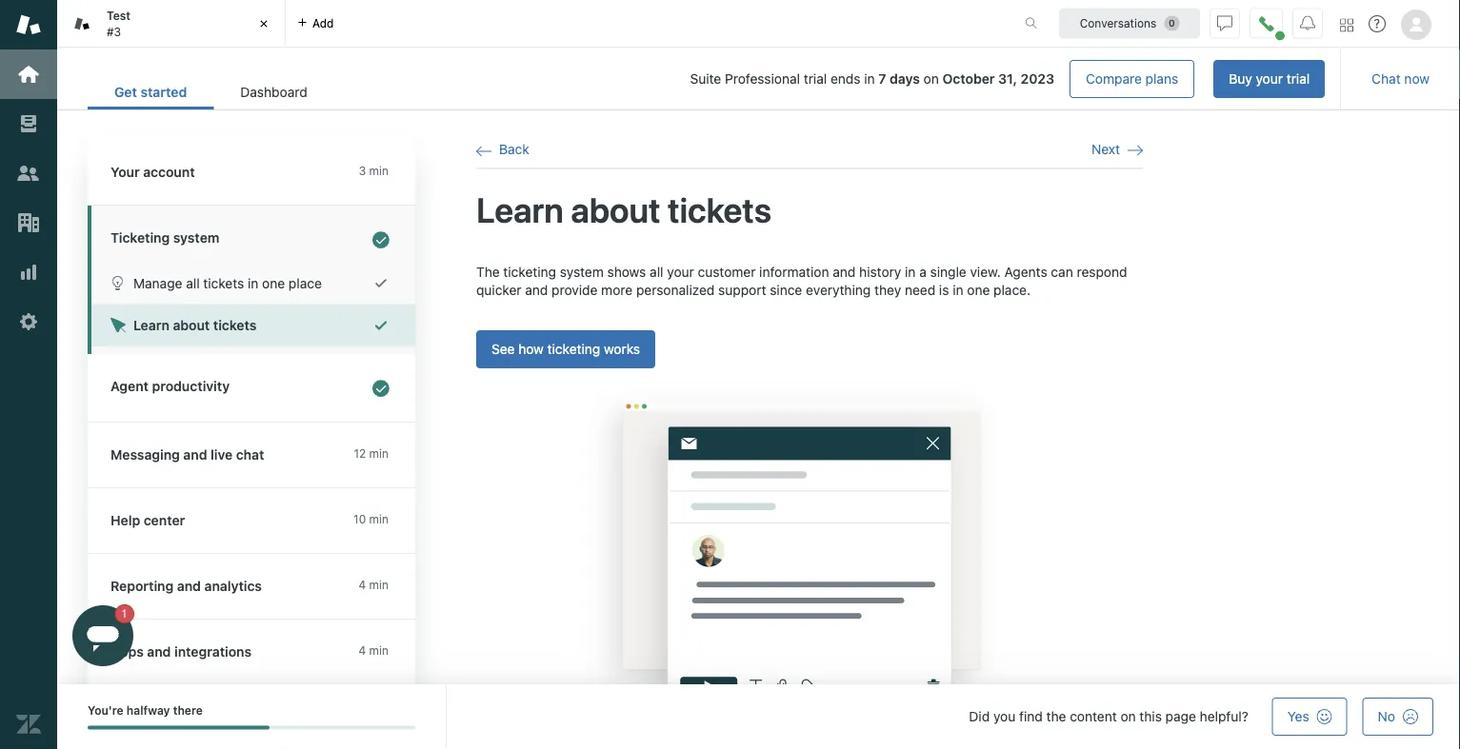Task type: vqa. For each thing, say whether or not it's contained in the screenshot.
second 4 from the top of the page
yes



Task type: describe. For each thing, give the bounding box(es) containing it.
buy
[[1229, 71, 1252, 87]]

tickets for learn about tickets button
[[213, 318, 257, 333]]

get
[[114, 84, 137, 100]]

is
[[939, 283, 949, 298]]

4 for apps and integrations
[[359, 644, 366, 658]]

support
[[718, 283, 766, 298]]

1 horizontal spatial on
[[1121, 709, 1136, 725]]

live
[[211, 447, 233, 463]]

zendesk image
[[16, 713, 41, 737]]

12 min
[[354, 447, 389, 461]]

content
[[1070, 709, 1117, 725]]

get started
[[114, 84, 187, 100]]

shows
[[607, 264, 646, 280]]

halfway
[[127, 704, 170, 718]]

4 min for integrations
[[359, 644, 389, 658]]

in right is
[[953, 283, 964, 298]]

more
[[601, 283, 633, 298]]

plans
[[1146, 71, 1179, 87]]

works
[[604, 341, 640, 357]]

one inside the ticketing system shows all your customer information and history in a single view. agents can respond quicker and provide more personalized support since everything they need is in one place.
[[967, 283, 990, 298]]

ticketing system
[[111, 230, 219, 246]]

now
[[1405, 71, 1430, 87]]

all inside the ticketing system shows all your customer information and history in a single view. agents can respond quicker and provide more personalized support since everything they need is in one place.
[[650, 264, 663, 280]]

days
[[890, 71, 920, 87]]

how
[[518, 341, 544, 357]]

dashboard
[[240, 84, 307, 100]]

personalized
[[636, 283, 715, 298]]

compare plans button
[[1070, 60, 1195, 98]]

zendesk products image
[[1340, 19, 1354, 32]]

suite professional trial ends in 7 days on october 31, 2023
[[690, 71, 1055, 87]]

system inside the ticketing system shows all your customer information and history in a single view. agents can respond quicker and provide more personalized support since everything they need is in one place.
[[560, 264, 604, 280]]

tab list containing get started
[[88, 74, 334, 110]]

ticketing inside the ticketing system shows all your customer information and history in a single view. agents can respond quicker and provide more personalized support since everything they need is in one place.
[[503, 264, 556, 280]]

view.
[[970, 264, 1001, 280]]

min for your account
[[369, 164, 389, 178]]

buy your trial button
[[1214, 60, 1325, 98]]

single
[[930, 264, 967, 280]]

trial for your
[[1287, 71, 1310, 87]]

next
[[1092, 141, 1120, 157]]

helpful?
[[1200, 709, 1249, 725]]

organizations image
[[16, 211, 41, 235]]

need
[[905, 283, 936, 298]]

add button
[[286, 0, 345, 47]]

october
[[943, 71, 995, 87]]

learn inside button
[[133, 318, 169, 333]]

footer containing did you find the content on this page helpful?
[[57, 685, 1460, 750]]

your inside "button"
[[1256, 71, 1283, 87]]

reporting
[[111, 579, 174, 594]]

get help image
[[1369, 15, 1386, 32]]

chat now
[[1372, 71, 1430, 87]]

and for messaging and live chat
[[183, 447, 207, 463]]

chat now button
[[1357, 60, 1445, 98]]

history
[[859, 264, 901, 280]]

test #3
[[107, 9, 131, 38]]

ticketing inside button
[[547, 341, 600, 357]]

3
[[359, 164, 366, 178]]

manage
[[133, 275, 182, 291]]

learn about tickets button
[[91, 304, 415, 347]]

tabs tab list
[[57, 0, 1005, 48]]

messaging
[[111, 447, 180, 463]]

place
[[289, 275, 322, 291]]

find
[[1019, 709, 1043, 725]]

0 horizontal spatial on
[[924, 71, 939, 87]]

3 min
[[359, 164, 389, 178]]

customers image
[[16, 161, 41, 186]]

agent
[[111, 379, 149, 394]]

account
[[143, 164, 195, 180]]

messaging and live chat
[[111, 447, 264, 463]]

min for apps and integrations
[[369, 644, 389, 658]]

#3
[[107, 25, 121, 38]]

main element
[[0, 0, 57, 750]]

quicker
[[476, 283, 522, 298]]

October 31, 2023 text field
[[943, 71, 1055, 87]]

add
[[312, 17, 334, 30]]

started
[[140, 84, 187, 100]]

yes button
[[1272, 698, 1348, 736]]

ticketing system button
[[88, 206, 412, 262]]

did
[[969, 709, 990, 725]]

no button
[[1363, 698, 1434, 736]]

min for messaging and live chat
[[369, 447, 389, 461]]

tickets for manage all tickets in one place button
[[203, 275, 244, 291]]

conversations
[[1080, 17, 1157, 30]]

min for reporting and analytics
[[369, 579, 389, 592]]

reporting and analytics
[[111, 579, 262, 594]]

place.
[[994, 283, 1031, 298]]

ticketing
[[111, 230, 170, 246]]

in inside button
[[248, 275, 259, 291]]

about inside button
[[173, 318, 210, 333]]

all inside button
[[186, 275, 200, 291]]

the ticketing system shows all your customer information and history in a single view. agents can respond quicker and provide more personalized support since everything they need is in one place.
[[476, 264, 1127, 298]]

conversations button
[[1059, 8, 1200, 39]]

page
[[1166, 709, 1196, 725]]

next button
[[1092, 141, 1143, 158]]

and for apps and integrations
[[147, 644, 171, 660]]

4 min for analytics
[[359, 579, 389, 592]]

see how ticketing works button
[[476, 330, 655, 368]]

did you find the content on this page helpful?
[[969, 709, 1249, 725]]

button displays agent's chat status as invisible. image
[[1217, 16, 1233, 31]]

you're halfway there
[[88, 704, 203, 718]]

everything
[[806, 283, 871, 298]]

about inside the content-title region
[[571, 189, 661, 230]]

provide
[[552, 283, 598, 298]]



Task type: locate. For each thing, give the bounding box(es) containing it.
min
[[369, 164, 389, 178], [369, 447, 389, 461], [369, 513, 389, 526], [369, 579, 389, 592], [369, 644, 389, 658]]

system
[[173, 230, 219, 246], [560, 264, 604, 280]]

10 min
[[353, 513, 389, 526]]

0 horizontal spatial trial
[[804, 71, 827, 87]]

tickets
[[668, 189, 772, 230], [203, 275, 244, 291], [213, 318, 257, 333]]

and left analytics
[[177, 579, 201, 594]]

0 horizontal spatial learn
[[133, 318, 169, 333]]

0 vertical spatial learn
[[476, 189, 564, 230]]

2023
[[1021, 71, 1055, 87]]

dashboard tab
[[214, 74, 334, 110]]

2 4 from the top
[[359, 644, 366, 658]]

1 vertical spatial about
[[173, 318, 210, 333]]

1 vertical spatial learn
[[133, 318, 169, 333]]

0 vertical spatial 4
[[359, 579, 366, 592]]

1 vertical spatial 4
[[359, 644, 366, 658]]

views image
[[16, 111, 41, 136]]

back
[[499, 141, 529, 157]]

back button
[[476, 141, 529, 158]]

your right buy on the top of page
[[1256, 71, 1283, 87]]

trial inside "button"
[[1287, 71, 1310, 87]]

all up personalized
[[650, 264, 663, 280]]

customer
[[698, 264, 756, 280]]

tickets inside the content-title region
[[668, 189, 772, 230]]

learn
[[476, 189, 564, 230], [133, 318, 169, 333]]

one down view.
[[967, 283, 990, 298]]

can
[[1051, 264, 1073, 280]]

trial down the notifications 'image'
[[1287, 71, 1310, 87]]

you're
[[88, 704, 124, 718]]

tickets up learn about tickets button
[[203, 275, 244, 291]]

help
[[111, 513, 140, 529]]

see
[[492, 341, 515, 357]]

2 4 min from the top
[[359, 644, 389, 658]]

on left this
[[1121, 709, 1136, 725]]

trial for professional
[[804, 71, 827, 87]]

see how ticketing works
[[492, 341, 640, 357]]

in left a
[[905, 264, 916, 280]]

1 horizontal spatial all
[[650, 264, 663, 280]]

all
[[650, 264, 663, 280], [186, 275, 200, 291]]

region
[[476, 263, 1143, 749]]

they
[[875, 283, 901, 298]]

and right apps at the left bottom of page
[[147, 644, 171, 660]]

0 vertical spatial tickets
[[668, 189, 772, 230]]

no
[[1378, 709, 1396, 725]]

tab containing test
[[57, 0, 286, 48]]

0 vertical spatial about
[[571, 189, 661, 230]]

4 min from the top
[[369, 579, 389, 592]]

0 horizontal spatial your
[[667, 264, 694, 280]]

min for help center
[[369, 513, 389, 526]]

learn about tickets inside the content-title region
[[476, 189, 772, 230]]

buy your trial
[[1229, 71, 1310, 87]]

manage all tickets in one place
[[133, 275, 322, 291]]

and up everything
[[833, 264, 856, 280]]

2 trial from the left
[[804, 71, 827, 87]]

learn about tickets down manage all tickets in one place
[[133, 318, 257, 333]]

professional
[[725, 71, 800, 87]]

a
[[919, 264, 927, 280]]

system up manage all tickets in one place
[[173, 230, 219, 246]]

in
[[864, 71, 875, 87], [905, 264, 916, 280], [248, 275, 259, 291], [953, 283, 964, 298]]

trial
[[1287, 71, 1310, 87], [804, 71, 827, 87]]

ticketing system heading
[[88, 206, 415, 262]]

1 trial from the left
[[1287, 71, 1310, 87]]

this
[[1140, 709, 1162, 725]]

content-title region
[[476, 188, 1143, 232]]

footer
[[57, 685, 1460, 750]]

notifications image
[[1300, 16, 1316, 31]]

31,
[[998, 71, 1017, 87]]

0 horizontal spatial about
[[173, 318, 210, 333]]

2 vertical spatial tickets
[[213, 318, 257, 333]]

1 vertical spatial learn about tickets
[[133, 318, 257, 333]]

help center
[[111, 513, 185, 529]]

1 horizontal spatial your
[[1256, 71, 1283, 87]]

tickets down manage all tickets in one place
[[213, 318, 257, 333]]

yes
[[1288, 709, 1309, 725]]

system up provide
[[560, 264, 604, 280]]

0 vertical spatial ticketing
[[503, 264, 556, 280]]

ends
[[831, 71, 861, 87]]

agent productivity
[[111, 379, 230, 394]]

tickets up customer at top
[[668, 189, 772, 230]]

5 min from the top
[[369, 644, 389, 658]]

admin image
[[16, 310, 41, 334]]

system inside dropdown button
[[173, 230, 219, 246]]

4 for reporting and analytics
[[359, 579, 366, 592]]

and right quicker
[[525, 283, 548, 298]]

ticketing up quicker
[[503, 264, 556, 280]]

compare
[[1086, 71, 1142, 87]]

there
[[173, 704, 203, 718]]

ticketing right the how at the top of page
[[547, 341, 600, 357]]

tab
[[57, 0, 286, 48]]

information
[[759, 264, 829, 280]]

0 horizontal spatial one
[[262, 275, 285, 291]]

one left place
[[262, 275, 285, 291]]

1 vertical spatial tickets
[[203, 275, 244, 291]]

1 vertical spatial on
[[1121, 709, 1136, 725]]

and for reporting and analytics
[[177, 579, 201, 594]]

0 vertical spatial 4 min
[[359, 579, 389, 592]]

learn about tickets up the shows
[[476, 189, 772, 230]]

ticketing
[[503, 264, 556, 280], [547, 341, 600, 357]]

respond
[[1077, 264, 1127, 280]]

on
[[924, 71, 939, 87], [1121, 709, 1136, 725]]

0 vertical spatial your
[[1256, 71, 1283, 87]]

zendesk support image
[[16, 12, 41, 37]]

1 horizontal spatial one
[[967, 283, 990, 298]]

0 vertical spatial on
[[924, 71, 939, 87]]

learn down the back
[[476, 189, 564, 230]]

1 vertical spatial system
[[560, 264, 604, 280]]

progress bar image
[[88, 726, 270, 730]]

1 4 min from the top
[[359, 579, 389, 592]]

learn inside the content-title region
[[476, 189, 564, 230]]

since
[[770, 283, 802, 298]]

the
[[1046, 709, 1066, 725]]

3 min from the top
[[369, 513, 389, 526]]

1 horizontal spatial system
[[560, 264, 604, 280]]

compare plans
[[1086, 71, 1179, 87]]

center
[[144, 513, 185, 529]]

1 vertical spatial your
[[667, 264, 694, 280]]

and
[[833, 264, 856, 280], [525, 283, 548, 298], [183, 447, 207, 463], [177, 579, 201, 594], [147, 644, 171, 660]]

on right the days
[[924, 71, 939, 87]]

your
[[1256, 71, 1283, 87], [667, 264, 694, 280]]

1 vertical spatial 4 min
[[359, 644, 389, 658]]

about down manage
[[173, 318, 210, 333]]

0 horizontal spatial learn about tickets
[[133, 318, 257, 333]]

trial left ends
[[804, 71, 827, 87]]

about up the shows
[[571, 189, 661, 230]]

learn about tickets inside button
[[133, 318, 257, 333]]

12
[[354, 447, 366, 461]]

manage all tickets in one place button
[[91, 262, 415, 304]]

chat
[[1372, 71, 1401, 87]]

one inside button
[[262, 275, 285, 291]]

1 min from the top
[[369, 164, 389, 178]]

section containing compare plans
[[349, 60, 1325, 98]]

productivity
[[152, 379, 230, 394]]

0 horizontal spatial system
[[173, 230, 219, 246]]

10
[[353, 513, 366, 526]]

0 vertical spatial learn about tickets
[[476, 189, 772, 230]]

7
[[879, 71, 886, 87]]

1 horizontal spatial trial
[[1287, 71, 1310, 87]]

1 horizontal spatial learn about tickets
[[476, 189, 772, 230]]

integrations
[[174, 644, 252, 660]]

1 vertical spatial ticketing
[[547, 341, 600, 357]]

close image
[[254, 14, 273, 33]]

the
[[476, 264, 500, 280]]

reporting image
[[16, 260, 41, 285]]

tab list
[[88, 74, 334, 110]]

section
[[349, 60, 1325, 98]]

0 vertical spatial system
[[173, 230, 219, 246]]

your account
[[111, 164, 195, 180]]

progress-bar progress bar
[[88, 726, 415, 730]]

1 4 from the top
[[359, 579, 366, 592]]

test
[[107, 9, 131, 22]]

4
[[359, 579, 366, 592], [359, 644, 366, 658]]

learn down manage
[[133, 318, 169, 333]]

analytics
[[204, 579, 262, 594]]

0 horizontal spatial all
[[186, 275, 200, 291]]

in left the 7
[[864, 71, 875, 87]]

chat
[[236, 447, 264, 463]]

region containing the ticketing system shows all your customer information and history in a single view. agents can respond quicker and provide more personalized support since everything they need is in one place.
[[476, 263, 1143, 749]]

2 min from the top
[[369, 447, 389, 461]]

agent productivity button
[[88, 354, 412, 422]]

and left live at left
[[183, 447, 207, 463]]

1 horizontal spatial about
[[571, 189, 661, 230]]

apps
[[111, 644, 144, 660]]

your inside the ticketing system shows all your customer information and history in a single view. agents can respond quicker and provide more personalized support since everything they need is in one place.
[[667, 264, 694, 280]]

in up learn about tickets button
[[248, 275, 259, 291]]

your up personalized
[[667, 264, 694, 280]]

all right manage
[[186, 275, 200, 291]]

1 horizontal spatial learn
[[476, 189, 564, 230]]

get started image
[[16, 62, 41, 87]]

agents
[[1005, 264, 1048, 280]]

you
[[994, 709, 1016, 725]]



